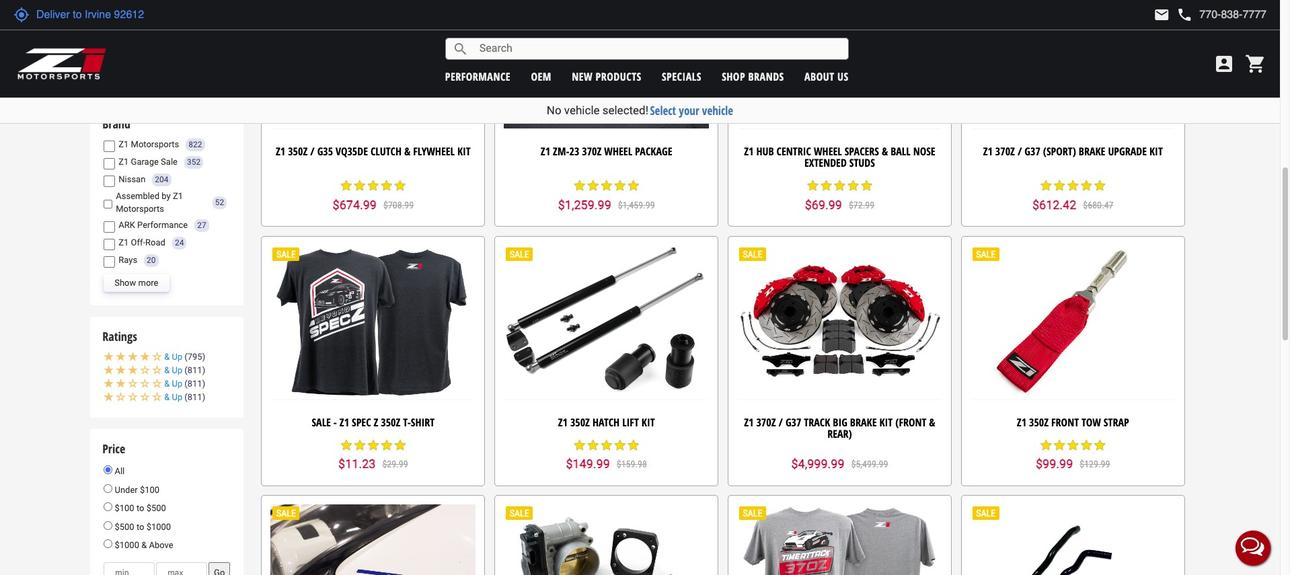 Task type: vqa. For each thing, say whether or not it's contained in the screenshot.
"811" to the top
yes



Task type: describe. For each thing, give the bounding box(es) containing it.
& inside z1 hub centric wheel spacers & ball nose extended studs
[[882, 144, 888, 159]]

350z for z1 350z / g35 vq35de clutch & flywheel kit
[[288, 144, 308, 159]]

above
[[149, 540, 173, 551]]

spacers
[[845, 144, 879, 159]]

(sport)
[[1043, 144, 1076, 159]]

sale - z1 spec z 350z t-shirt
[[312, 415, 435, 430]]

about us link
[[805, 69, 849, 84]]

0 horizontal spatial 370z
[[582, 144, 602, 159]]

upgrade
[[1108, 144, 1147, 159]]

shopping_cart link
[[1242, 53, 1267, 75]]

flywheel
[[413, 144, 455, 159]]

us
[[838, 69, 849, 84]]

ball
[[891, 144, 911, 159]]

sale
[[161, 157, 178, 167]]

to for $100
[[137, 503, 144, 513]]

shirt
[[411, 415, 435, 430]]

performance for z1 performance
[[116, 34, 177, 50]]

350z for z1 350z hatch lift kit
[[570, 415, 590, 430]]

centric
[[777, 144, 811, 159]]

zm-
[[553, 144, 570, 159]]

3 up from the top
[[172, 379, 183, 389]]

nissan
[[119, 174, 146, 185]]

your
[[679, 103, 700, 118]]

mail phone
[[1154, 7, 1193, 23]]

z1 350z hatch lift kit
[[558, 415, 655, 430]]

min number field
[[104, 562, 155, 575]]

/ for track
[[779, 415, 783, 430]]

star star star star star $674.99 $708.99
[[333, 179, 414, 212]]

show more button
[[104, 275, 169, 292]]

z1 garage sale
[[119, 157, 178, 167]]

$129.99
[[1080, 459, 1110, 470]]

z1 for z1 zm-23 370z wheel package
[[541, 144, 550, 159]]

front
[[1052, 415, 1079, 430]]

z1 370z / g37 track big brake kit (front & rear)
[[744, 415, 936, 442]]

under  $100
[[113, 485, 160, 495]]

4 up from the top
[[172, 392, 183, 403]]

$5,499.99
[[852, 459, 888, 470]]

z1 for z1 motorsports
[[119, 139, 129, 150]]

0 vertical spatial $100
[[140, 485, 160, 495]]

/ for vq35de
[[310, 144, 315, 159]]

extended
[[805, 156, 847, 170]]

about
[[805, 69, 835, 84]]

z1 for z1 performance
[[102, 34, 113, 50]]

mail
[[1154, 7, 1170, 23]]

brands
[[749, 69, 784, 84]]

kit inside z1 370z / g37 track big brake kit (front & rear)
[[880, 415, 893, 430]]

z1 for z1 350z front tow strap
[[1017, 415, 1027, 430]]

mail link
[[1154, 7, 1170, 23]]

z1 for z1 hub centric wheel spacers & ball nose extended studs
[[744, 144, 754, 159]]

track
[[804, 415, 831, 430]]

show more
[[115, 278, 158, 288]]

$72.99
[[849, 200, 875, 210]]

tow
[[1082, 415, 1101, 430]]

$99.99
[[1036, 457, 1073, 471]]

kit right flywheel
[[457, 144, 471, 159]]

star star star star star $149.99 $159.98
[[566, 438, 647, 471]]

new
[[572, 69, 593, 84]]

vq35de
[[336, 144, 368, 159]]

z
[[374, 415, 378, 430]]

0 horizontal spatial $1000
[[115, 540, 139, 551]]

1 wheel from the left
[[604, 144, 633, 159]]

1 811 from the top
[[188, 366, 202, 376]]

z1 for z1 350z hatch lift kit
[[558, 415, 568, 430]]

search
[[453, 41, 469, 57]]

350z for z1 350z front tow strap
[[1029, 415, 1049, 430]]

$149.99
[[566, 457, 610, 471]]

spec
[[352, 415, 371, 430]]

no vehicle selected! select your vehicle
[[547, 103, 734, 118]]

oem
[[531, 69, 552, 84]]

370z for z1 370z / g37 track big brake kit (front & rear)
[[757, 415, 776, 430]]

star star star star star $99.99 $129.99
[[1036, 438, 1110, 471]]

23
[[570, 144, 580, 159]]

star star star star star $11.23 $29.99
[[339, 438, 408, 471]]

big
[[833, 415, 848, 430]]

shop brands
[[722, 69, 784, 84]]

g37 for track
[[786, 415, 802, 430]]

all
[[113, 466, 125, 476]]

brand
[[102, 116, 130, 132]]

specials link
[[662, 69, 702, 84]]

(front
[[896, 415, 927, 430]]

204
[[155, 175, 169, 184]]

z1 350z front tow strap
[[1017, 415, 1129, 430]]

3 & up 811 from the top
[[164, 392, 202, 403]]

performance for ark performance
[[137, 220, 188, 230]]

no
[[547, 104, 562, 117]]

$674.99
[[333, 198, 377, 212]]

0 vertical spatial brake
[[1079, 144, 1106, 159]]

-
[[334, 415, 337, 430]]

road
[[145, 238, 165, 248]]

z1 370z / g37 (sport) brake upgrade kit
[[983, 144, 1163, 159]]

1 up from the top
[[172, 352, 183, 362]]

max number field
[[156, 562, 207, 575]]

z1 motorsports
[[119, 139, 179, 150]]

24
[[175, 238, 184, 248]]

star star star star star $69.99 $72.99
[[805, 179, 875, 212]]

52
[[215, 198, 224, 207]]

new products
[[572, 69, 642, 84]]

kit right lift
[[642, 415, 655, 430]]

performance link
[[445, 69, 511, 84]]

vehicle inside no vehicle selected! select your vehicle
[[564, 104, 600, 117]]

352
[[187, 157, 201, 167]]

0 vertical spatial $1000
[[146, 522, 171, 532]]

$4,999.99 $5,499.99
[[792, 457, 888, 471]]



Task type: locate. For each thing, give the bounding box(es) containing it.
shop
[[722, 69, 746, 84]]

about us
[[805, 69, 849, 84]]

None checkbox
[[104, 199, 113, 210], [104, 221, 115, 233], [104, 256, 115, 268], [104, 199, 113, 210], [104, 221, 115, 233], [104, 256, 115, 268]]

822
[[189, 140, 202, 149]]

selected!
[[603, 104, 649, 117]]

1 to from the top
[[137, 503, 144, 513]]

370z right 23
[[582, 144, 602, 159]]

350z left g35
[[288, 144, 308, 159]]

up
[[172, 352, 183, 362], [172, 366, 183, 376], [172, 379, 183, 389], [172, 392, 183, 403]]

brake right the (sport)
[[1079, 144, 1106, 159]]

show
[[115, 278, 136, 288]]

to
[[137, 503, 144, 513], [137, 522, 144, 532]]

wheel left package
[[604, 144, 633, 159]]

$680.47
[[1083, 200, 1114, 210]]

1 vertical spatial motorsports
[[116, 204, 164, 214]]

/ left g35
[[310, 144, 315, 159]]

motorsports inside assembled by z1 motorsports
[[116, 204, 164, 214]]

& inside z1 370z / g37 track big brake kit (front & rear)
[[929, 415, 936, 430]]

0 horizontal spatial g37
[[786, 415, 802, 430]]

1 vertical spatial $1000
[[115, 540, 139, 551]]

wheel
[[604, 144, 633, 159], [814, 144, 842, 159]]

2 vertical spatial 811
[[188, 392, 202, 403]]

2 to from the top
[[137, 522, 144, 532]]

$1000 & above
[[113, 540, 173, 551]]

motorsports down assembled
[[116, 204, 164, 214]]

2 vertical spatial & up 811
[[164, 392, 202, 403]]

1 vertical spatial to
[[137, 522, 144, 532]]

0 vertical spatial to
[[137, 503, 144, 513]]

studs
[[850, 156, 875, 170]]

$1,259.99
[[558, 198, 611, 212]]

1 vertical spatial $100
[[115, 503, 134, 513]]

$100 up $100 to $500
[[140, 485, 160, 495]]

2 horizontal spatial /
[[1018, 144, 1022, 159]]

performance
[[445, 69, 511, 84]]

z1 inside z1 hub centric wheel spacers & ball nose extended studs
[[744, 144, 754, 159]]

1 vertical spatial & up 811
[[164, 379, 202, 389]]

370z left track
[[757, 415, 776, 430]]

wheel inside z1 hub centric wheel spacers & ball nose extended studs
[[814, 144, 842, 159]]

370z
[[582, 144, 602, 159], [996, 144, 1015, 159], [757, 415, 776, 430]]

0 vertical spatial performance
[[116, 34, 177, 50]]

350z left front
[[1029, 415, 1049, 430]]

hub
[[757, 144, 774, 159]]

account_box link
[[1210, 53, 1239, 75]]

$100 to $500
[[113, 503, 166, 513]]

z1 inside assembled by z1 motorsports
[[173, 191, 183, 201]]

$500 up $500 to $1000
[[146, 503, 166, 513]]

motorsports
[[131, 139, 179, 150], [116, 204, 164, 214]]

1 horizontal spatial brake
[[1079, 144, 1106, 159]]

3 811 from the top
[[188, 392, 202, 403]]

g37 inside z1 370z / g37 track big brake kit (front & rear)
[[786, 415, 802, 430]]

z1 for z1 350z / g35 vq35de clutch & flywheel kit
[[276, 144, 285, 159]]

$4,999.99
[[792, 457, 845, 471]]

1 horizontal spatial $1000
[[146, 522, 171, 532]]

to down $100 to $500
[[137, 522, 144, 532]]

kit left (front
[[880, 415, 893, 430]]

0 horizontal spatial wheel
[[604, 144, 633, 159]]

z1 motorsports logo image
[[17, 47, 107, 81]]

1 horizontal spatial 370z
[[757, 415, 776, 430]]

2 & up 811 from the top
[[164, 379, 202, 389]]

off-
[[131, 238, 145, 248]]

370z for z1 370z / g37 (sport) brake upgrade kit
[[996, 144, 1015, 159]]

z1 for z1 off-road
[[119, 238, 129, 248]]

& up 795
[[164, 352, 202, 362]]

select
[[650, 103, 676, 118]]

1 horizontal spatial $500
[[146, 503, 166, 513]]

z1
[[102, 34, 113, 50], [119, 139, 129, 150], [276, 144, 285, 159], [541, 144, 550, 159], [744, 144, 754, 159], [983, 144, 993, 159], [119, 157, 129, 167], [173, 191, 183, 201], [119, 238, 129, 248], [340, 415, 349, 430], [558, 415, 568, 430], [744, 415, 754, 430], [1017, 415, 1027, 430]]

1 horizontal spatial vehicle
[[702, 103, 734, 118]]

0 vertical spatial g37
[[1025, 144, 1041, 159]]

under
[[115, 485, 138, 495]]

0 horizontal spatial vehicle
[[564, 104, 600, 117]]

$500
[[146, 503, 166, 513], [115, 522, 134, 532]]

brake right big
[[850, 415, 877, 430]]

shop brands link
[[722, 69, 784, 84]]

370z left the (sport)
[[996, 144, 1015, 159]]

350z left hatch
[[570, 415, 590, 430]]

350z right z
[[381, 415, 401, 430]]

2 811 from the top
[[188, 379, 202, 389]]

0 horizontal spatial /
[[310, 144, 315, 159]]

1 vertical spatial $500
[[115, 522, 134, 532]]

ark
[[119, 220, 135, 230]]

$11.23
[[339, 457, 376, 471]]

specials
[[662, 69, 702, 84]]

795
[[188, 352, 202, 362]]

1 vertical spatial 811
[[188, 379, 202, 389]]

rays
[[119, 255, 137, 265]]

z1 350z / g35 vq35de clutch & flywheel kit
[[276, 144, 471, 159]]

0 horizontal spatial $100
[[115, 503, 134, 513]]

to for $500
[[137, 522, 144, 532]]

1 horizontal spatial wheel
[[814, 144, 842, 159]]

1 horizontal spatial g37
[[1025, 144, 1041, 159]]

811
[[188, 366, 202, 376], [188, 379, 202, 389], [188, 392, 202, 403]]

motorsports up z1 garage sale
[[131, 139, 179, 150]]

vehicle right your
[[702, 103, 734, 118]]

kit
[[457, 144, 471, 159], [1150, 144, 1163, 159], [642, 415, 655, 430], [880, 415, 893, 430]]

$1000 up above
[[146, 522, 171, 532]]

brake inside z1 370z / g37 track big brake kit (front & rear)
[[850, 415, 877, 430]]

sale
[[312, 415, 331, 430]]

z1 for z1 370z / g37 (sport) brake upgrade kit
[[983, 144, 993, 159]]

20
[[147, 256, 156, 265]]

$1000
[[146, 522, 171, 532], [115, 540, 139, 551]]

0 horizontal spatial brake
[[850, 415, 877, 430]]

1 vertical spatial g37
[[786, 415, 802, 430]]

ratings
[[102, 329, 137, 345]]

None radio
[[104, 484, 113, 493]]

$1000 up min number field
[[115, 540, 139, 551]]

wheel left spacers at the top
[[814, 144, 842, 159]]

kit right the upgrade
[[1150, 144, 1163, 159]]

to up $500 to $1000
[[137, 503, 144, 513]]

1 vertical spatial brake
[[850, 415, 877, 430]]

None checkbox
[[104, 141, 115, 152], [104, 158, 115, 170], [104, 176, 115, 187], [104, 239, 115, 250], [104, 141, 115, 152], [104, 158, 115, 170], [104, 176, 115, 187], [104, 239, 115, 250]]

/ inside z1 370z / g37 track big brake kit (front & rear)
[[779, 415, 783, 430]]

0 vertical spatial 811
[[188, 366, 202, 376]]

products
[[596, 69, 642, 84]]

z1 performance
[[102, 34, 177, 50]]

370z inside z1 370z / g37 track big brake kit (front & rear)
[[757, 415, 776, 430]]

$612.42
[[1033, 198, 1077, 212]]

Search search field
[[469, 38, 848, 59]]

0 vertical spatial $500
[[146, 503, 166, 513]]

/ for (sport)
[[1018, 144, 1022, 159]]

$708.99
[[384, 200, 414, 210]]

z1 zm-23 370z wheel package
[[541, 144, 672, 159]]

clutch
[[371, 144, 402, 159]]

select your vehicle link
[[650, 103, 734, 118]]

350z
[[288, 144, 308, 159], [381, 415, 401, 430], [570, 415, 590, 430], [1029, 415, 1049, 430]]

1 horizontal spatial /
[[779, 415, 783, 430]]

27
[[197, 221, 206, 230]]

$100
[[140, 485, 160, 495], [115, 503, 134, 513]]

z1 inside z1 370z / g37 track big brake kit (front & rear)
[[744, 415, 754, 430]]

more
[[138, 278, 158, 288]]

z1 hub centric wheel spacers & ball nose extended studs
[[744, 144, 936, 170]]

phone link
[[1177, 7, 1267, 23]]

rear)
[[828, 427, 852, 442]]

vehicle right no at the left top of the page
[[564, 104, 600, 117]]

/ left track
[[779, 415, 783, 430]]

/ left the (sport)
[[1018, 144, 1022, 159]]

0 vertical spatial motorsports
[[131, 139, 179, 150]]

oem link
[[531, 69, 552, 84]]

g37
[[1025, 144, 1041, 159], [786, 415, 802, 430]]

None radio
[[104, 466, 113, 474], [104, 503, 113, 511], [104, 521, 113, 530], [104, 540, 113, 549], [104, 466, 113, 474], [104, 503, 113, 511], [104, 521, 113, 530], [104, 540, 113, 549]]

0 vertical spatial & up 811
[[164, 366, 202, 376]]

z1 for z1 garage sale
[[119, 157, 129, 167]]

lift
[[622, 415, 639, 430]]

2 wheel from the left
[[814, 144, 842, 159]]

1 & up 811 from the top
[[164, 366, 202, 376]]

0 horizontal spatial $500
[[115, 522, 134, 532]]

my_location
[[13, 7, 30, 23]]

by
[[162, 191, 171, 201]]

star star star star star $612.42 $680.47
[[1033, 179, 1114, 212]]

1 horizontal spatial $100
[[140, 485, 160, 495]]

assembled by z1 motorsports
[[116, 191, 183, 214]]

new products link
[[572, 69, 642, 84]]

g37 left track
[[786, 415, 802, 430]]

2 up from the top
[[172, 366, 183, 376]]

g37 for (sport)
[[1025, 144, 1041, 159]]

shopping_cart
[[1245, 53, 1267, 75]]

$69.99
[[805, 198, 842, 212]]

nose
[[913, 144, 936, 159]]

garage
[[131, 157, 159, 167]]

$100 down under
[[115, 503, 134, 513]]

z1 for z1 370z / g37 track big brake kit (front & rear)
[[744, 415, 754, 430]]

g37 left the (sport)
[[1025, 144, 1041, 159]]

1 vertical spatial performance
[[137, 220, 188, 230]]

price
[[102, 441, 125, 457]]

2 horizontal spatial 370z
[[996, 144, 1015, 159]]

$500 down $100 to $500
[[115, 522, 134, 532]]

z1 off-road
[[119, 238, 165, 248]]

$29.99
[[382, 459, 408, 470]]



